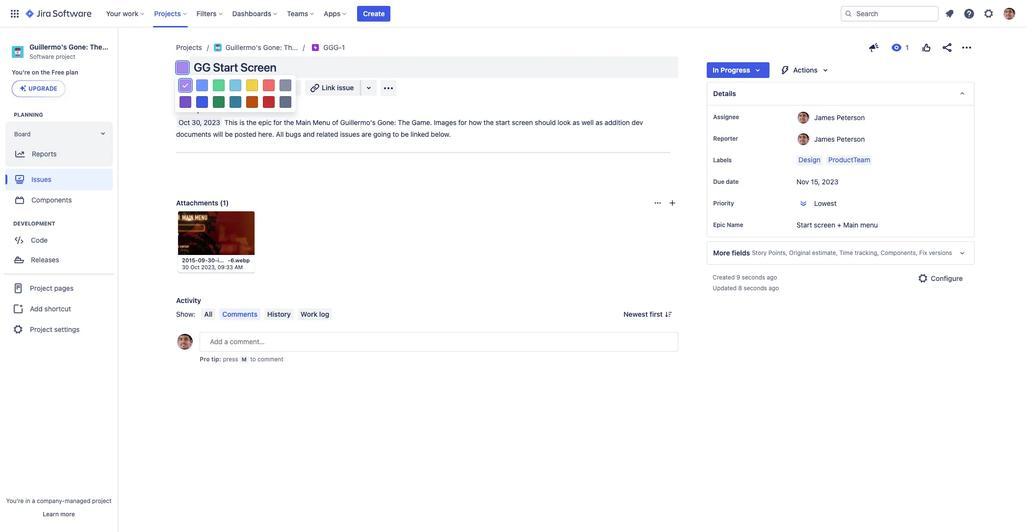 Task type: vqa. For each thing, say whether or not it's contained in the screenshot.
Workflows link
no



Task type: locate. For each thing, give the bounding box(es) containing it.
all
[[276, 130, 284, 138], [204, 310, 213, 319]]

dark teal radio
[[228, 95, 243, 109]]

attachments
[[176, 199, 218, 207]]

0 horizontal spatial start
[[213, 60, 238, 74]]

vote options: no one has voted for this issue yet. image
[[921, 42, 933, 54]]

1 horizontal spatial the
[[398, 118, 410, 127]]

actions image
[[962, 42, 973, 54]]

pro
[[200, 356, 210, 363]]

attachments (1)
[[176, 199, 229, 207]]

1 horizontal spatial guillermo's
[[226, 43, 261, 52]]

gone: up 'plan'
[[69, 43, 88, 51]]

0 horizontal spatial to
[[250, 356, 256, 363]]

as right "well" on the right top of the page
[[596, 118, 603, 127]]

orange radio
[[262, 78, 276, 93]]

well
[[582, 118, 594, 127]]

add shortcut
[[30, 305, 71, 313]]

1 vertical spatial start
[[797, 221, 813, 229]]

1 vertical spatial screen
[[815, 221, 836, 229]]

gone: up going
[[378, 118, 396, 127]]

you're
[[12, 69, 30, 76], [6, 498, 24, 505]]

seconds right 8
[[744, 285, 768, 292]]

james up the design
[[815, 135, 835, 143]]

1 vertical spatial project
[[92, 498, 112, 505]]

projects up edit color, purple selected image
[[176, 43, 202, 52]]

as left "well" on the right top of the page
[[573, 118, 580, 127]]

add up dark yellow radio on the left
[[241, 83, 254, 92]]

1 vertical spatial the
[[398, 118, 410, 127]]

menu
[[313, 118, 330, 127]]

1 horizontal spatial as
[[596, 118, 603, 127]]

fields
[[732, 249, 751, 257]]

guillermo's up issues
[[340, 118, 376, 127]]

0 vertical spatial project
[[30, 284, 52, 293]]

option group
[[175, 75, 296, 112]]

0 horizontal spatial project
[[56, 53, 75, 60]]

1 vertical spatial all
[[204, 310, 213, 319]]

nov
[[797, 178, 810, 186]]

2023 right 15,
[[822, 178, 839, 186]]

learn more button
[[43, 511, 75, 519]]

1 issue from the left
[[279, 83, 295, 92]]

to right m
[[250, 356, 256, 363]]

activity
[[176, 296, 201, 305]]

board
[[14, 131, 31, 138]]

main up and
[[296, 118, 311, 127]]

2023 up will
[[204, 118, 220, 127]]

projects right work
[[154, 9, 181, 17]]

sidebar navigation image
[[107, 39, 129, 59]]

for right epic
[[274, 118, 282, 127]]

you're for you're in a company-managed project
[[6, 498, 24, 505]]

all inside this is the epic for the main menu of guillermo's gone: the game. images for how the start screen should look as well as addition dev documents will be posted here. all bugs and related issues are going to be linked below.
[[276, 130, 284, 138]]

work
[[123, 9, 139, 17]]

peterson up productteam
[[837, 135, 866, 143]]

estimate,
[[813, 250, 838, 257]]

details element
[[707, 82, 975, 106]]

going
[[374, 130, 391, 138]]

start up original
[[797, 221, 813, 229]]

dark yellow image
[[246, 96, 258, 108]]

1 vertical spatial project
[[30, 325, 52, 334]]

guillermo's for guillermo's gone: the game software project
[[29, 43, 67, 51]]

this is the epic for the main menu of guillermo's gone: the game. images for how the start screen should look as well as addition dev documents will be posted here. all bugs and related issues are going to be linked below.
[[176, 118, 645, 138]]

progress
[[721, 66, 751, 74]]

1 horizontal spatial for
[[459, 118, 467, 127]]

add for add a child issue
[[241, 83, 254, 92]]

all right show:
[[204, 310, 213, 319]]

banner
[[0, 0, 1028, 27]]

apps button
[[321, 6, 351, 21]]

on
[[32, 69, 39, 76]]

issue up dark grey image
[[279, 83, 295, 92]]

0 horizontal spatial guillermo's
[[29, 43, 67, 51]]

yellow image
[[246, 80, 258, 91]]

fix
[[920, 250, 928, 257]]

main right +
[[844, 221, 859, 229]]

1 vertical spatial a
[[32, 498, 35, 505]]

0 vertical spatial you're
[[12, 69, 30, 76]]

1 horizontal spatial 2023
[[822, 178, 839, 186]]

0 horizontal spatial a
[[32, 498, 35, 505]]

peterson
[[837, 113, 866, 121], [837, 135, 866, 143]]

project down add shortcut
[[30, 325, 52, 334]]

grey radio
[[278, 78, 293, 93]]

versions
[[930, 250, 953, 257]]

planning group
[[5, 111, 117, 213]]

newest first
[[624, 310, 663, 319]]

work
[[301, 310, 318, 319]]

1 horizontal spatial issue
[[337, 83, 354, 92]]

child
[[261, 83, 277, 92]]

board button
[[7, 124, 111, 143]]

ago down points, at the right top
[[767, 274, 778, 281]]

search image
[[845, 10, 853, 17]]

0 vertical spatial screen
[[512, 118, 533, 127]]

Search field
[[841, 6, 939, 21]]

start up green radio
[[213, 60, 238, 74]]

0 vertical spatial to
[[393, 130, 399, 138]]

0 vertical spatial add
[[241, 83, 254, 92]]

ggg-1
[[324, 43, 345, 52]]

releases
[[31, 256, 59, 264]]

0 horizontal spatial the
[[90, 43, 102, 51]]

1 horizontal spatial project
[[92, 498, 112, 505]]

0 vertical spatial main
[[296, 118, 311, 127]]

0 horizontal spatial as
[[573, 118, 580, 127]]

0 vertical spatial a
[[256, 83, 259, 92]]

dark grey radio
[[278, 95, 293, 109]]

time
[[840, 250, 854, 257]]

0 vertical spatial all
[[276, 130, 284, 138]]

guillermo's up 'software'
[[29, 43, 67, 51]]

project settings
[[30, 325, 80, 334]]

teams button
[[284, 6, 318, 21]]

0 vertical spatial start
[[213, 60, 238, 74]]

gone: for the
[[69, 43, 88, 51]]

updated
[[713, 285, 737, 292]]

in progress button
[[707, 62, 770, 78]]

1 horizontal spatial gone:
[[263, 43, 282, 52]]

in progress
[[713, 66, 751, 74]]

2 as from the left
[[596, 118, 603, 127]]

1 vertical spatial projects
[[176, 43, 202, 52]]

dark purple image
[[180, 96, 191, 108]]

for
[[274, 118, 282, 127], [459, 118, 467, 127]]

2 issue from the left
[[337, 83, 354, 92]]

screen right start on the top left of page
[[512, 118, 533, 127]]

2 be from the left
[[401, 130, 409, 138]]

you're left on
[[12, 69, 30, 76]]

purple image
[[180, 80, 191, 92]]

1 horizontal spatial all
[[276, 130, 284, 138]]

priority pin to top. only you can see pinned fields. image
[[737, 200, 744, 208]]

1 horizontal spatial be
[[401, 130, 409, 138]]

0 vertical spatial peterson
[[837, 113, 866, 121]]

dark green image
[[213, 96, 225, 108]]

oct 30, 2023
[[179, 118, 220, 127]]

james peterson up productteam
[[815, 135, 866, 143]]

add shortcut button
[[4, 300, 114, 319]]

0 vertical spatial james peterson
[[815, 113, 866, 121]]

project up add shortcut
[[30, 284, 52, 293]]

you're in a company-managed project
[[6, 498, 112, 505]]

1 as from the left
[[573, 118, 580, 127]]

1 project from the top
[[30, 284, 52, 293]]

link web pages and more image
[[363, 82, 375, 94]]

1 vertical spatial to
[[250, 356, 256, 363]]

0 horizontal spatial issue
[[279, 83, 295, 92]]

ago
[[767, 274, 778, 281], [769, 285, 780, 292]]

project
[[30, 284, 52, 293], [30, 325, 52, 334]]

development
[[13, 221, 55, 227]]

show:
[[176, 310, 196, 319]]

dark yellow radio
[[245, 95, 260, 109]]

add left shortcut
[[30, 305, 43, 313]]

projects for 'projects' popup button
[[154, 9, 181, 17]]

attach
[[193, 83, 214, 92]]

screen inside this is the epic for the main menu of guillermo's gone: the game. images for how the start screen should look as well as addition dev documents will be posted here. all bugs and related issues are going to be linked below.
[[512, 118, 533, 127]]

for left how
[[459, 118, 467, 127]]

0 horizontal spatial screen
[[512, 118, 533, 127]]

dev
[[632, 118, 644, 127]]

james down details element
[[815, 113, 835, 121]]

menu bar
[[199, 309, 334, 320]]

history button
[[265, 309, 294, 320]]

seconds right 9
[[742, 274, 766, 281]]

you're left in at the bottom of page
[[6, 498, 24, 505]]

green radio
[[212, 78, 226, 93]]

2023 for oct 30, 2023
[[204, 118, 220, 127]]

0 vertical spatial projects
[[154, 9, 181, 17]]

issue right link
[[337, 83, 354, 92]]

dark grey image
[[280, 96, 292, 108]]

help image
[[964, 8, 976, 19]]

projects inside 'projects' popup button
[[154, 9, 181, 17]]

to right going
[[393, 130, 399, 138]]

1 horizontal spatial start
[[797, 221, 813, 229]]

orange image
[[263, 80, 275, 91]]

gone: for th...
[[263, 43, 282, 52]]

should
[[535, 118, 556, 127]]

productteam
[[829, 156, 871, 164]]

project for project settings
[[30, 325, 52, 334]]

issue
[[279, 83, 295, 92], [337, 83, 354, 92]]

1 vertical spatial james
[[815, 135, 835, 143]]

ago right 8
[[769, 285, 780, 292]]

0 vertical spatial project
[[56, 53, 75, 60]]

attachments menu image
[[654, 199, 662, 207]]

press
[[223, 356, 238, 363]]

be left linked at the top of page
[[401, 130, 409, 138]]

banner containing your work
[[0, 0, 1028, 27]]

1 vertical spatial james peterson
[[815, 135, 866, 143]]

2 james peterson from the top
[[815, 135, 866, 143]]

1 vertical spatial main
[[844, 221, 859, 229]]

project for company-
[[92, 498, 112, 505]]

issue inside button
[[279, 83, 295, 92]]

seconds
[[742, 274, 766, 281], [744, 285, 768, 292]]

2 horizontal spatial guillermo's
[[340, 118, 376, 127]]

1 vertical spatial peterson
[[837, 135, 866, 143]]

guillermo's inside the guillermo's gone: th... link
[[226, 43, 261, 52]]

guillermo's inside guillermo's gone: the game software project
[[29, 43, 67, 51]]

gone: inside guillermo's gone: the game software project
[[69, 43, 88, 51]]

project up 'plan'
[[56, 53, 75, 60]]

filters button
[[194, 6, 227, 21]]

the left game
[[90, 43, 102, 51]]

1 vertical spatial you're
[[6, 498, 24, 505]]

link issue
[[322, 83, 354, 92]]

issue inside button
[[337, 83, 354, 92]]

0 horizontal spatial gone:
[[69, 43, 88, 51]]

issues
[[340, 130, 360, 138]]

main inside this is the epic for the main menu of guillermo's gone: the game. images for how the start screen should look as well as addition dev documents will be posted here. all bugs and related issues are going to be linked below.
[[296, 118, 311, 127]]

dark orange image
[[263, 96, 275, 108]]

teal radio
[[228, 78, 243, 93]]

gone: inside this is the epic for the main menu of guillermo's gone: the game. images for how the start screen should look as well as addition dev documents will be posted here. all bugs and related issues are going to be linked below.
[[378, 118, 396, 127]]

1 vertical spatial add
[[30, 305, 43, 313]]

will
[[213, 130, 223, 138]]

components
[[31, 196, 72, 204]]

the right is
[[247, 118, 257, 127]]

tracking,
[[855, 250, 880, 257]]

the
[[90, 43, 102, 51], [398, 118, 410, 127]]

add attachment image
[[669, 199, 677, 207]]

1 horizontal spatial a
[[256, 83, 259, 92]]

2 horizontal spatial gone:
[[378, 118, 396, 127]]

a right in at the bottom of page
[[32, 498, 35, 505]]

0 horizontal spatial 2023
[[204, 118, 220, 127]]

0 vertical spatial the
[[90, 43, 102, 51]]

add a child issue
[[241, 83, 295, 92]]

1 horizontal spatial add
[[241, 83, 254, 92]]

assignee
[[714, 113, 740, 121]]

start
[[496, 118, 510, 127]]

delete image
[[239, 216, 250, 228]]

priority
[[714, 200, 735, 207]]

download image
[[222, 216, 234, 228]]

the inside guillermo's gone: the game software project
[[90, 43, 102, 51]]

issues
[[31, 175, 51, 184]]

project for project pages
[[30, 284, 52, 293]]

project inside guillermo's gone: the game software project
[[56, 53, 75, 60]]

actions
[[794, 66, 818, 74]]

development image
[[1, 218, 13, 230]]

to
[[393, 130, 399, 138], [250, 356, 256, 363]]

ggg-
[[324, 43, 342, 52]]

attach button
[[176, 80, 220, 96]]

due date pin to top. only you can see pinned fields. image
[[741, 178, 749, 186]]

guillermo's inside this is the epic for the main menu of guillermo's gone: the game. images for how the start screen should look as well as addition dev documents will be posted here. all bugs and related issues are going to be linked below.
[[340, 118, 376, 127]]

group
[[4, 274, 114, 344]]

a left child
[[256, 83, 259, 92]]

2 project from the top
[[30, 325, 52, 334]]

dark orange radio
[[262, 95, 276, 109]]

peterson down details element
[[837, 113, 866, 121]]

the left game. at the top of the page
[[398, 118, 410, 127]]

dark green radio
[[212, 95, 226, 109]]

jira software image
[[26, 8, 91, 19], [26, 8, 91, 19]]

0 vertical spatial james
[[815, 113, 835, 121]]

0 horizontal spatial be
[[225, 130, 233, 138]]

2023 for nov 15, 2023
[[822, 178, 839, 186]]

a inside button
[[256, 83, 259, 92]]

gone: left th...
[[263, 43, 282, 52]]

guillermo's for guillermo's gone: th...
[[226, 43, 261, 52]]

guillermo's up gg start screen
[[226, 43, 261, 52]]

0 horizontal spatial add
[[30, 305, 43, 313]]

0 vertical spatial 2023
[[204, 118, 220, 127]]

design link
[[797, 156, 823, 165]]

0 horizontal spatial for
[[274, 118, 282, 127]]

1 horizontal spatial to
[[393, 130, 399, 138]]

story
[[753, 250, 767, 257]]

primary element
[[6, 0, 841, 27]]

30,
[[192, 118, 202, 127]]

copy link to issue image
[[343, 43, 351, 51]]

teal image
[[230, 80, 241, 91]]

1 horizontal spatial screen
[[815, 221, 836, 229]]

screen left +
[[815, 221, 836, 229]]

1 vertical spatial 2023
[[822, 178, 839, 186]]

grey image
[[280, 80, 292, 91]]

projects link
[[176, 42, 202, 54]]

the right how
[[484, 118, 494, 127]]

projects
[[154, 9, 181, 17], [176, 43, 202, 52]]

0 horizontal spatial main
[[296, 118, 311, 127]]

your
[[106, 9, 121, 17]]

all left bugs
[[276, 130, 284, 138]]

1 horizontal spatial main
[[844, 221, 859, 229]]

project
[[56, 53, 75, 60], [92, 498, 112, 505]]

a
[[256, 83, 259, 92], [32, 498, 35, 505]]

james peterson down details element
[[815, 113, 866, 121]]

be right will
[[225, 130, 233, 138]]

shortcut
[[44, 305, 71, 313]]

details
[[714, 89, 737, 98]]

dark blue image
[[196, 96, 208, 108]]

0 horizontal spatial all
[[204, 310, 213, 319]]

1 be from the left
[[225, 130, 233, 138]]

project right managed
[[92, 498, 112, 505]]

2 peterson from the top
[[837, 135, 866, 143]]

add inside group
[[30, 305, 43, 313]]



Task type: describe. For each thing, give the bounding box(es) containing it.
created
[[713, 274, 735, 281]]

learn
[[43, 511, 59, 518]]

to inside this is the epic for the main menu of guillermo's gone: the game. images for how the start screen should look as well as addition dev documents will be posted here. all bugs and related issues are going to be linked below.
[[393, 130, 399, 138]]

edit color, purple selected image
[[177, 62, 188, 74]]

due
[[714, 178, 725, 186]]

posted
[[235, 130, 257, 138]]

planning image
[[2, 109, 14, 121]]

labels
[[714, 157, 732, 164]]

components,
[[881, 250, 918, 257]]

log
[[319, 310, 330, 319]]

name
[[727, 221, 744, 229]]

1 james peterson from the top
[[815, 113, 866, 121]]

share image
[[942, 42, 954, 54]]

releases link
[[5, 250, 113, 270]]

dashboards
[[232, 9, 272, 17]]

reports
[[32, 150, 57, 158]]

dashboards button
[[230, 6, 281, 21]]

project pages
[[30, 284, 74, 293]]

appswitcher icon image
[[9, 8, 21, 19]]

and
[[303, 130, 315, 138]]

are
[[362, 130, 372, 138]]

in
[[25, 498, 30, 505]]

add app image
[[383, 82, 394, 94]]

8
[[739, 285, 743, 292]]

bugs
[[286, 130, 301, 138]]

menu
[[861, 221, 879, 229]]

configure
[[931, 274, 964, 283]]

your profile and settings image
[[1004, 8, 1016, 19]]

comments button
[[220, 309, 261, 320]]

project settings link
[[4, 319, 114, 341]]

more
[[714, 249, 731, 257]]

group containing project pages
[[4, 274, 114, 344]]

give feedback image
[[869, 42, 881, 54]]

you're for you're on the free plan
[[12, 69, 30, 76]]

dark purple radio
[[178, 95, 193, 109]]

profile image of james peterson image
[[177, 334, 193, 350]]

upgrade button
[[12, 81, 65, 97]]

purple radio
[[178, 78, 193, 93]]

teams
[[287, 9, 308, 17]]

notifications image
[[944, 8, 956, 19]]

design
[[799, 156, 821, 164]]

blue image
[[196, 80, 208, 91]]

add for add shortcut
[[30, 305, 43, 313]]

blue radio
[[195, 78, 210, 93]]

created 9 seconds ago updated 8 seconds ago
[[713, 274, 780, 292]]

addition
[[605, 118, 630, 127]]

1 peterson from the top
[[837, 113, 866, 121]]

code link
[[5, 231, 113, 250]]

projects for projects link
[[176, 43, 202, 52]]

dark blue radio
[[195, 95, 210, 109]]

is
[[240, 118, 245, 127]]

ggg-1 link
[[324, 42, 345, 54]]

project for game
[[56, 53, 75, 60]]

green image
[[213, 80, 225, 91]]

images
[[434, 118, 457, 127]]

yellow radio
[[245, 78, 260, 93]]

1 vertical spatial seconds
[[744, 285, 768, 292]]

newest first image
[[665, 311, 673, 319]]

guillermo's gone: the game image
[[214, 44, 222, 52]]

screen
[[241, 60, 277, 74]]

components link
[[5, 191, 113, 210]]

m
[[242, 356, 247, 363]]

in
[[713, 66, 719, 74]]

development group
[[5, 220, 117, 273]]

linked
[[411, 130, 429, 138]]

menu bar containing all
[[199, 309, 334, 320]]

1
[[342, 43, 345, 52]]

lowest
[[815, 199, 837, 208]]

dark teal image
[[230, 96, 241, 108]]

the right on
[[41, 69, 50, 76]]

the up bugs
[[284, 118, 294, 127]]

filters
[[197, 9, 217, 17]]

1 for from the left
[[274, 118, 282, 127]]

guillermo's gone: th...
[[226, 43, 298, 52]]

newest first button
[[618, 309, 679, 320]]

more fields story points, original estimate, time tracking, components, fix versions
[[714, 249, 953, 257]]

create
[[363, 9, 385, 17]]

oct
[[179, 118, 190, 127]]

more fields element
[[707, 241, 975, 265]]

gg
[[194, 60, 211, 74]]

look
[[558, 118, 571, 127]]

add a child issue button
[[224, 80, 301, 96]]

due date
[[714, 178, 739, 186]]

epic image
[[312, 44, 320, 52]]

labels pin to top. only you can see pinned fields. image
[[734, 157, 742, 164]]

settings image
[[984, 8, 995, 19]]

nov 15, 2023
[[797, 178, 839, 186]]

all button
[[201, 309, 216, 320]]

here.
[[258, 130, 274, 138]]

epic
[[259, 118, 272, 127]]

below.
[[431, 130, 451, 138]]

points,
[[769, 250, 788, 257]]

you're on the free plan
[[12, 69, 78, 76]]

history
[[267, 310, 291, 319]]

game.
[[412, 118, 432, 127]]

15,
[[812, 178, 821, 186]]

0 vertical spatial ago
[[767, 274, 778, 281]]

assignee pin to top. only you can see pinned fields. image
[[742, 113, 750, 121]]

1 vertical spatial ago
[[769, 285, 780, 292]]

start screen + main menu
[[797, 221, 879, 229]]

original
[[790, 250, 811, 257]]

1 james from the top
[[815, 113, 835, 121]]

epic name
[[714, 221, 744, 229]]

newest
[[624, 310, 648, 319]]

all inside button
[[204, 310, 213, 319]]

Add a comment… field
[[200, 332, 679, 352]]

actions button
[[774, 62, 838, 78]]

planning
[[14, 112, 43, 118]]

the inside this is the epic for the main menu of guillermo's gone: the game. images for how the start screen should look as well as addition dev documents will be posted here. all bugs and related issues are going to be linked below.
[[398, 118, 410, 127]]

0 vertical spatial seconds
[[742, 274, 766, 281]]

reporter
[[714, 135, 739, 142]]

link
[[322, 83, 335, 92]]

learn more
[[43, 511, 75, 518]]

more
[[60, 511, 75, 518]]

gg start screen
[[194, 60, 277, 74]]

+
[[838, 221, 842, 229]]

productteam link
[[827, 156, 873, 165]]

2 for from the left
[[459, 118, 467, 127]]

managed
[[65, 498, 90, 505]]

guillermo's gone: th... link
[[214, 42, 298, 54]]

how
[[469, 118, 482, 127]]

2 james from the top
[[815, 135, 835, 143]]

projects button
[[151, 6, 191, 21]]

software
[[29, 53, 54, 60]]



